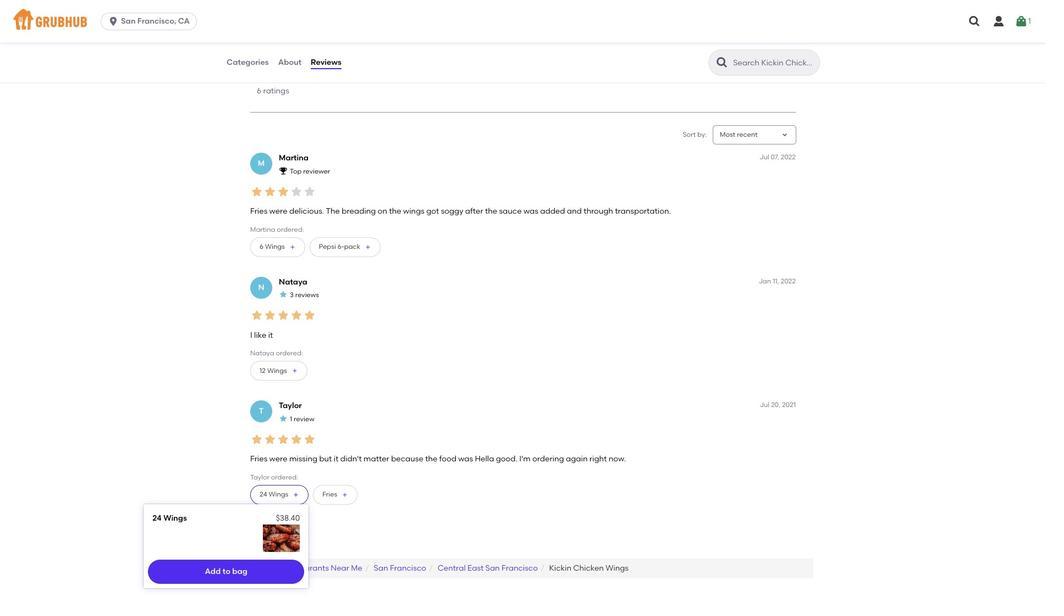 Task type: describe. For each thing, give the bounding box(es) containing it.
got
[[426, 207, 439, 216]]

me
[[351, 564, 362, 574]]

plus icon image for fries
[[342, 492, 348, 499]]

pack
[[344, 243, 360, 251]]

pepsi 6-pack
[[319, 243, 360, 251]]

san francisco, ca button
[[101, 13, 201, 30]]

grubhub link
[[239, 564, 273, 574]]

plus icon image for pepsi 6-pack
[[365, 244, 371, 251]]

1 vertical spatial 24
[[153, 514, 162, 524]]

about
[[278, 58, 301, 67]]

sort
[[683, 131, 696, 139]]

again
[[566, 455, 588, 464]]

0 vertical spatial kickin
[[337, 50, 378, 66]]

24 wings button
[[250, 486, 309, 505]]

good.
[[496, 455, 518, 464]]

reviewer
[[303, 168, 330, 175]]

taylor for taylor ordered:
[[250, 474, 269, 482]]

jul for fries were missing but it didn't matter because the food was hella good. i'm ordering again right now.
[[760, 402, 770, 409]]

pepsi 6-pack button
[[310, 238, 381, 257]]

2 horizontal spatial the
[[485, 207, 497, 216]]

t
[[259, 407, 264, 417]]

near
[[331, 564, 349, 574]]

12
[[260, 367, 266, 375]]

san for san francisco, ca
[[121, 17, 136, 26]]

jul 20, 2021
[[760, 402, 796, 409]]

jul 07, 2022
[[760, 154, 796, 161]]

categories button
[[226, 43, 269, 83]]

nataya for nataya ordered:
[[250, 350, 274, 358]]

the
[[326, 207, 340, 216]]

caret down icon image
[[781, 131, 789, 140]]

central east san francisco link
[[438, 564, 538, 574]]

because
[[391, 455, 423, 464]]

Sort by: field
[[720, 130, 758, 140]]

2022 for fries were delicious. the breading on the wings got soggy after the sauce was added and through transportation.
[[781, 154, 796, 161]]

grubhub
[[239, 564, 273, 574]]

6 wings button
[[250, 238, 305, 257]]

07,
[[771, 154, 779, 161]]

review
[[294, 416, 314, 424]]

1 for 1 review
[[290, 416, 292, 424]]

11,
[[773, 278, 779, 285]]

1 horizontal spatial kickin
[[549, 564, 572, 574]]

1 vertical spatial was
[[458, 455, 473, 464]]

2022 for i like it
[[781, 278, 796, 285]]

jan 11, 2022
[[759, 278, 796, 285]]

san for san francisco
[[374, 564, 388, 574]]

for
[[315, 50, 333, 66]]

1 review
[[290, 416, 314, 424]]

12 wings button
[[250, 362, 307, 381]]

restaurants
[[284, 564, 329, 574]]

n
[[258, 283, 264, 292]]

ordered: for delicious.
[[277, 226, 304, 234]]

6 for 6 ratings
[[257, 86, 261, 96]]

now.
[[609, 455, 626, 464]]

1 francisco from the left
[[390, 564, 426, 574]]

svg image
[[108, 16, 119, 27]]

6 ratings
[[257, 86, 289, 96]]

francisco,
[[137, 17, 176, 26]]

hella
[[475, 455, 494, 464]]

reviews
[[295, 292, 319, 299]]

i'm
[[519, 455, 531, 464]]

jan
[[759, 278, 771, 285]]

24 inside button
[[260, 491, 267, 499]]

and
[[567, 207, 582, 216]]

wings
[[403, 207, 425, 216]]

central east san francisco
[[438, 564, 538, 574]]

0 horizontal spatial it
[[268, 331, 273, 340]]

on
[[378, 207, 387, 216]]

restaurants near me
[[284, 564, 362, 574]]

were for missing
[[269, 455, 287, 464]]

east
[[468, 564, 484, 574]]

add
[[205, 568, 221, 577]]

i
[[250, 331, 252, 340]]

recent
[[737, 131, 758, 139]]

1 vertical spatial it
[[334, 455, 339, 464]]

most recent
[[720, 131, 758, 139]]

but
[[319, 455, 332, 464]]

top reviewer
[[290, 168, 330, 175]]

martina for martina ordered:
[[250, 226, 275, 234]]

pepsi
[[319, 243, 336, 251]]

top
[[290, 168, 302, 175]]

reviews for kickin chicken wings
[[257, 50, 481, 66]]

sauce
[[499, 207, 522, 216]]

6 for 6 wings
[[260, 243, 264, 251]]

food
[[439, 455, 457, 464]]

most
[[720, 131, 735, 139]]

$38.40
[[276, 514, 300, 524]]

taylor ordered:
[[250, 474, 298, 482]]

restaurants near me link
[[284, 564, 362, 574]]

kickin chicken wings
[[549, 564, 629, 574]]

after
[[465, 207, 483, 216]]

Search Kickin Chicken Wings search field
[[732, 58, 816, 68]]

1 horizontal spatial the
[[425, 455, 438, 464]]

3 reviews
[[290, 292, 319, 299]]

fries were missing but it didn't matter because the food was hella good. i'm ordering again right now.
[[250, 455, 626, 464]]

ordering
[[532, 455, 564, 464]]

2021
[[782, 402, 796, 409]]



Task type: locate. For each thing, give the bounding box(es) containing it.
ordered: for missing
[[271, 474, 298, 482]]

add to bag button
[[148, 561, 304, 585]]

3 svg image from the left
[[1015, 15, 1028, 28]]

plus icon image right 6 wings
[[289, 244, 296, 251]]

delicious.
[[289, 207, 324, 216]]

1 vertical spatial 1
[[290, 416, 292, 424]]

were
[[269, 207, 287, 216], [269, 455, 287, 464]]

1 horizontal spatial taylor
[[279, 402, 302, 411]]

plus icon image for 24 wings
[[293, 492, 299, 499]]

plus icon image up $38.40
[[293, 492, 299, 499]]

by:
[[697, 131, 707, 139]]

0 horizontal spatial svg image
[[968, 15, 981, 28]]

0 vertical spatial jul
[[760, 154, 769, 161]]

ordered: up 12 wings button
[[276, 350, 303, 358]]

reviews for reviews for kickin chicken wings
[[257, 50, 312, 66]]

transportation.
[[615, 207, 671, 216]]

jul left 20, on the bottom of page
[[760, 402, 770, 409]]

3
[[290, 292, 294, 299]]

reviews right about
[[311, 58, 341, 67]]

1 horizontal spatial 24
[[260, 491, 267, 499]]

0 vertical spatial 24
[[260, 491, 267, 499]]

tooltip containing 24 wings
[[144, 499, 309, 589]]

12 wings
[[260, 367, 287, 375]]

1 vertical spatial ordered:
[[276, 350, 303, 358]]

24 wings image
[[263, 525, 300, 553]]

ordered: up 24 wings button in the left bottom of the page
[[271, 474, 298, 482]]

1 horizontal spatial francisco
[[502, 564, 538, 574]]

jul left 07,
[[760, 154, 769, 161]]

ca
[[178, 17, 190, 26]]

0 vertical spatial 6
[[257, 86, 261, 96]]

24
[[260, 491, 267, 499], [153, 514, 162, 524]]

6
[[257, 86, 261, 96], [260, 243, 264, 251]]

plus icon image for 12 wings
[[291, 368, 298, 375]]

1 2022 from the top
[[781, 154, 796, 161]]

0 horizontal spatial chicken
[[382, 50, 436, 66]]

martina up 6 wings
[[250, 226, 275, 234]]

martina
[[279, 154, 309, 163], [250, 226, 275, 234]]

1 horizontal spatial 1
[[1028, 16, 1031, 26]]

the left food
[[425, 455, 438, 464]]

didn't
[[340, 455, 362, 464]]

plus icon image inside pepsi 6-pack button
[[365, 244, 371, 251]]

reviews inside button
[[311, 58, 341, 67]]

0 vertical spatial 24 wings
[[260, 491, 288, 499]]

trophy icon image
[[279, 166, 288, 175]]

2 were from the top
[[269, 455, 287, 464]]

0 horizontal spatial martina
[[250, 226, 275, 234]]

francisco
[[390, 564, 426, 574], [502, 564, 538, 574]]

0 horizontal spatial 24 wings
[[153, 514, 187, 524]]

2 horizontal spatial svg image
[[1015, 15, 1028, 28]]

nataya for nataya
[[279, 278, 307, 287]]

0 vertical spatial 1
[[1028, 16, 1031, 26]]

san inside button
[[121, 17, 136, 26]]

1 horizontal spatial nataya
[[279, 278, 307, 287]]

1 vertical spatial nataya
[[250, 350, 274, 358]]

the right on
[[389, 207, 401, 216]]

2 2022 from the top
[[781, 278, 796, 285]]

1 vertical spatial jul
[[760, 402, 770, 409]]

0 horizontal spatial taylor
[[250, 474, 269, 482]]

2 francisco from the left
[[502, 564, 538, 574]]

fries down but
[[322, 491, 337, 499]]

sort by:
[[683, 131, 707, 139]]

san francisco, ca
[[121, 17, 190, 26]]

ordered: up 6 wings button
[[277, 226, 304, 234]]

1 button
[[1015, 12, 1031, 31]]

0 vertical spatial 2022
[[781, 154, 796, 161]]

6 down martina ordered:
[[260, 243, 264, 251]]

reviews up the ratings at the top of the page
[[257, 50, 312, 66]]

central
[[438, 564, 466, 574]]

1 vertical spatial were
[[269, 455, 287, 464]]

1 inside button
[[1028, 16, 1031, 26]]

was
[[524, 207, 538, 216], [458, 455, 473, 464]]

6 inside 6 wings button
[[260, 243, 264, 251]]

was right food
[[458, 455, 473, 464]]

it right like
[[268, 331, 273, 340]]

like
[[254, 331, 266, 340]]

0 horizontal spatial 24
[[153, 514, 162, 524]]

1 jul from the top
[[760, 154, 769, 161]]

matter
[[364, 455, 389, 464]]

0 vertical spatial was
[[524, 207, 538, 216]]

ordered:
[[277, 226, 304, 234], [276, 350, 303, 358], [271, 474, 298, 482]]

fries were delicious. the breading on the wings got soggy after the sauce was added and through transportation.
[[250, 207, 671, 216]]

6-
[[338, 243, 344, 251]]

plus icon image for 6 wings
[[289, 244, 296, 251]]

1 horizontal spatial 24 wings
[[260, 491, 288, 499]]

reviews
[[257, 50, 312, 66], [311, 58, 341, 67]]

san francisco link
[[374, 564, 426, 574]]

1 horizontal spatial chicken
[[573, 564, 604, 574]]

fries for fries were delicious. the breading on the wings got soggy after the sauce was added and through transportation.
[[250, 207, 267, 216]]

ordered: for it
[[276, 350, 303, 358]]

1 horizontal spatial it
[[334, 455, 339, 464]]

taylor for taylor
[[279, 402, 302, 411]]

1 horizontal spatial san
[[374, 564, 388, 574]]

1 horizontal spatial svg image
[[992, 15, 1006, 28]]

wings
[[440, 50, 481, 66], [265, 243, 285, 251], [267, 367, 287, 375], [269, 491, 288, 499], [163, 514, 187, 524], [606, 564, 629, 574]]

missing
[[289, 455, 317, 464]]

0 horizontal spatial was
[[458, 455, 473, 464]]

were up martina ordered:
[[269, 207, 287, 216]]

nataya up 12
[[250, 350, 274, 358]]

taylor
[[279, 402, 302, 411], [250, 474, 269, 482]]

san francisco
[[374, 564, 426, 574]]

1 were from the top
[[269, 207, 287, 216]]

martina ordered:
[[250, 226, 304, 234]]

24 wings inside button
[[260, 491, 288, 499]]

fries inside button
[[322, 491, 337, 499]]

0 horizontal spatial nataya
[[250, 350, 274, 358]]

taylor up 24 wings button in the left bottom of the page
[[250, 474, 269, 482]]

6 wings
[[260, 243, 285, 251]]

0 vertical spatial were
[[269, 207, 287, 216]]

0 vertical spatial nataya
[[279, 278, 307, 287]]

were for delicious.
[[269, 207, 287, 216]]

0 vertical spatial fries
[[250, 207, 267, 216]]

ratings
[[263, 86, 289, 96]]

martina for martina
[[279, 154, 309, 163]]

kickin
[[337, 50, 378, 66], [549, 564, 572, 574]]

2 jul from the top
[[760, 402, 770, 409]]

svg image
[[968, 15, 981, 28], [992, 15, 1006, 28], [1015, 15, 1028, 28]]

24 wings
[[260, 491, 288, 499], [153, 514, 187, 524]]

added
[[540, 207, 565, 216]]

jul for fries were delicious. the breading on the wings got soggy after the sauce was added and through transportation.
[[760, 154, 769, 161]]

right
[[590, 455, 607, 464]]

search icon image
[[716, 56, 729, 69]]

nataya ordered:
[[250, 350, 303, 358]]

through
[[584, 207, 613, 216]]

wings inside button
[[267, 367, 287, 375]]

2 svg image from the left
[[992, 15, 1006, 28]]

plus icon image inside 6 wings button
[[289, 244, 296, 251]]

francisco left central
[[390, 564, 426, 574]]

2022
[[781, 154, 796, 161], [781, 278, 796, 285]]

were up taylor ordered:
[[269, 455, 287, 464]]

2 vertical spatial ordered:
[[271, 474, 298, 482]]

1 vertical spatial martina
[[250, 226, 275, 234]]

san right me
[[374, 564, 388, 574]]

it
[[268, 331, 273, 340], [334, 455, 339, 464]]

breading
[[342, 207, 376, 216]]

20,
[[771, 402, 781, 409]]

svg image inside 1 button
[[1015, 15, 1028, 28]]

0 vertical spatial martina
[[279, 154, 309, 163]]

fries up taylor ordered:
[[250, 455, 267, 464]]

plus icon image down didn't
[[342, 492, 348, 499]]

star icon image
[[257, 67, 272, 82], [272, 67, 288, 82], [288, 67, 303, 82], [303, 67, 319, 82], [303, 67, 319, 82], [319, 67, 334, 82], [250, 185, 263, 199], [263, 185, 277, 199], [277, 185, 290, 199], [290, 185, 303, 199], [303, 185, 316, 199], [279, 291, 288, 299], [250, 309, 263, 323], [263, 309, 277, 323], [277, 309, 290, 323], [290, 309, 303, 323], [303, 309, 316, 323], [279, 415, 288, 423], [250, 433, 263, 447], [263, 433, 277, 447], [277, 433, 290, 447], [290, 433, 303, 447], [303, 433, 316, 447]]

2 horizontal spatial san
[[485, 564, 500, 574]]

bag
[[232, 568, 248, 577]]

plus icon image inside 24 wings button
[[293, 492, 299, 499]]

1 svg image from the left
[[968, 15, 981, 28]]

plus icon image inside fries button
[[342, 492, 348, 499]]

reviews button
[[310, 43, 342, 83]]

plus icon image inside 12 wings button
[[291, 368, 298, 375]]

1 for 1
[[1028, 16, 1031, 26]]

0 horizontal spatial the
[[389, 207, 401, 216]]

1 horizontal spatial was
[[524, 207, 538, 216]]

the
[[389, 207, 401, 216], [485, 207, 497, 216], [425, 455, 438, 464]]

0 vertical spatial it
[[268, 331, 273, 340]]

1 vertical spatial kickin
[[549, 564, 572, 574]]

nataya up 3
[[279, 278, 307, 287]]

0 vertical spatial taylor
[[279, 402, 302, 411]]

1 vertical spatial 2022
[[781, 278, 796, 285]]

the right after
[[485, 207, 497, 216]]

2022 right 07,
[[781, 154, 796, 161]]

add to bag
[[205, 568, 248, 577]]

martina up the top
[[279, 154, 309, 163]]

it right but
[[334, 455, 339, 464]]

1 vertical spatial 6
[[260, 243, 264, 251]]

m
[[258, 159, 265, 168]]

1 vertical spatial taylor
[[250, 474, 269, 482]]

fries up martina ordered:
[[250, 207, 267, 216]]

1 vertical spatial fries
[[250, 455, 267, 464]]

soggy
[[441, 207, 463, 216]]

0 vertical spatial chicken
[[382, 50, 436, 66]]

2 vertical spatial fries
[[322, 491, 337, 499]]

fries for fries were missing but it didn't matter because the food was hella good. i'm ordering again right now.
[[250, 455, 267, 464]]

taylor up 1 review
[[279, 402, 302, 411]]

fries button
[[313, 486, 358, 505]]

1 vertical spatial 24 wings
[[153, 514, 187, 524]]

plus icon image right 12 wings
[[291, 368, 298, 375]]

categories
[[227, 58, 269, 67]]

0 horizontal spatial san
[[121, 17, 136, 26]]

fries
[[250, 207, 267, 216], [250, 455, 267, 464], [322, 491, 337, 499]]

plus icon image right pack
[[365, 244, 371, 251]]

0 horizontal spatial 1
[[290, 416, 292, 424]]

2022 right 11,
[[781, 278, 796, 285]]

san right svg icon
[[121, 17, 136, 26]]

about button
[[278, 43, 302, 83]]

tooltip
[[144, 499, 309, 589]]

san right east
[[485, 564, 500, 574]]

plus icon image
[[289, 244, 296, 251], [365, 244, 371, 251], [291, 368, 298, 375], [293, 492, 299, 499], [342, 492, 348, 499]]

0 horizontal spatial francisco
[[390, 564, 426, 574]]

francisco right east
[[502, 564, 538, 574]]

0 vertical spatial ordered:
[[277, 226, 304, 234]]

i like it
[[250, 331, 273, 340]]

reviews for reviews
[[311, 58, 341, 67]]

was right sauce
[[524, 207, 538, 216]]

0 horizontal spatial kickin
[[337, 50, 378, 66]]

to
[[223, 568, 230, 577]]

1 horizontal spatial martina
[[279, 154, 309, 163]]

main navigation navigation
[[0, 0, 1046, 43]]

jul
[[760, 154, 769, 161], [760, 402, 770, 409]]

6 left the ratings at the top of the page
[[257, 86, 261, 96]]

1 vertical spatial chicken
[[573, 564, 604, 574]]



Task type: vqa. For each thing, say whether or not it's contained in the screenshot.
'CHICKEN' to the bottom
yes



